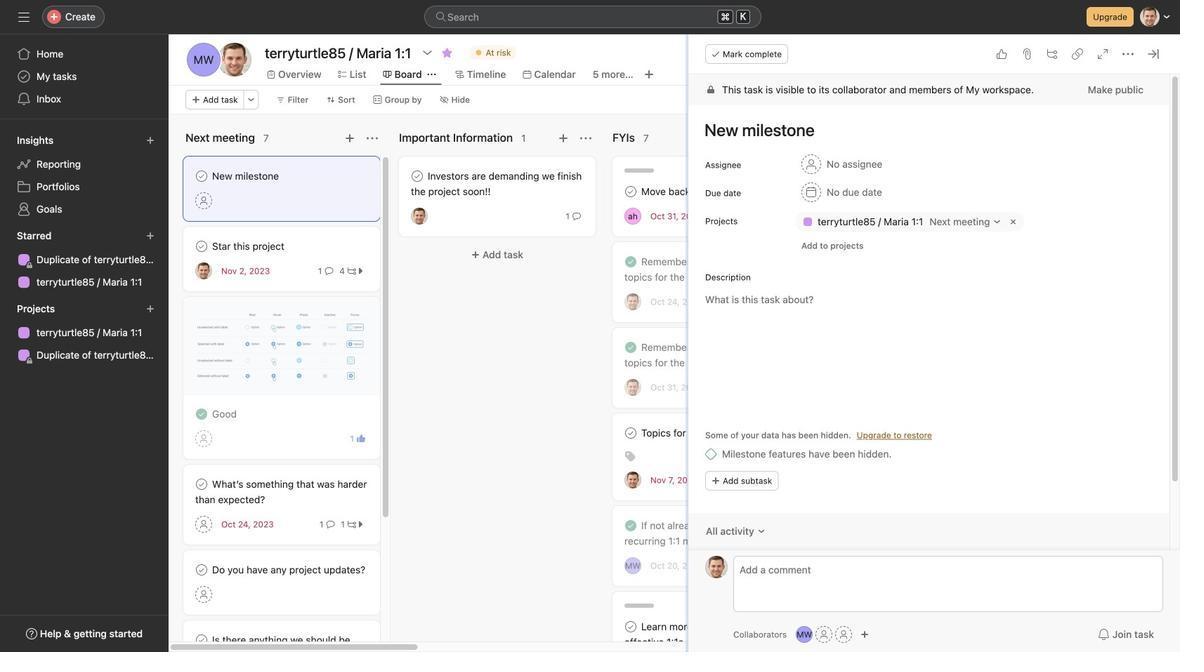 Task type: locate. For each thing, give the bounding box(es) containing it.
0 vertical spatial completed image
[[622, 254, 639, 270]]

mark complete image
[[193, 168, 210, 185], [622, 183, 639, 200], [193, 238, 210, 255], [193, 476, 210, 493], [193, 562, 210, 579], [622, 619, 639, 636], [193, 632, 210, 649]]

starred element
[[0, 223, 169, 296]]

more section actions image right add task icon
[[367, 133, 378, 144]]

more section actions image right add task image
[[580, 133, 592, 144]]

close details image
[[1148, 48, 1159, 60]]

main content inside new milestone "dialog"
[[689, 74, 1170, 627]]

1 horizontal spatial mark complete image
[[622, 425, 639, 442]]

add items to starred image
[[146, 232, 155, 240]]

1 more section actions image from the left
[[367, 133, 378, 144]]

1 like. you liked this task image
[[357, 435, 365, 443]]

2 more section actions image from the left
[[580, 133, 592, 144]]

1 horizontal spatial completed image
[[622, 518, 639, 535]]

1 comment image
[[573, 212, 581, 221]]

completed image
[[622, 254, 639, 270], [622, 339, 639, 356]]

insights element
[[0, 128, 169, 223]]

new insights image
[[146, 136, 155, 145]]

mark complete image
[[409, 168, 426, 185], [622, 425, 639, 442]]

1 completed checkbox from the top
[[622, 254, 639, 270]]

completed image for first completed checkbox from the top of the page
[[622, 254, 639, 270]]

add subtask image
[[1047, 48, 1058, 60]]

3 completed checkbox from the top
[[622, 518, 639, 535]]

more section actions image
[[367, 133, 378, 144], [580, 133, 592, 144]]

toggle assignee popover image
[[625, 208, 641, 225], [195, 263, 212, 280], [625, 294, 641, 311], [625, 379, 641, 396], [625, 472, 641, 489], [625, 558, 641, 575]]

0 vertical spatial 1 comment image
[[325, 267, 333, 275]]

1 vertical spatial mark complete image
[[622, 425, 639, 442]]

more actions image
[[247, 96, 255, 104]]

0 horizontal spatial more section actions image
[[367, 133, 378, 144]]

main content
[[689, 74, 1170, 627]]

2 completed image from the top
[[622, 339, 639, 356]]

2 completed checkbox from the top
[[622, 339, 639, 356]]

Completed checkbox
[[622, 254, 639, 270], [622, 339, 639, 356], [622, 518, 639, 535]]

0 horizontal spatial mark complete image
[[409, 168, 426, 185]]

Mark complete checkbox
[[409, 168, 426, 185], [193, 562, 210, 579], [622, 619, 639, 636], [193, 632, 210, 649]]

new project or portfolio image
[[146, 305, 155, 313]]

1 vertical spatial completed image
[[622, 339, 639, 356]]

Completed checkbox
[[193, 406, 210, 423]]

0 vertical spatial completed checkbox
[[622, 254, 639, 270]]

Task Name text field
[[696, 114, 1153, 146]]

show options image
[[422, 47, 433, 58]]

1 horizontal spatial more section actions image
[[580, 133, 592, 144]]

None field
[[424, 6, 762, 28]]

1 vertical spatial completed checkbox
[[622, 339, 639, 356]]

more section actions image for add task image
[[580, 133, 592, 144]]

0 horizontal spatial completed image
[[193, 406, 210, 423]]

toggle assignee popover image
[[411, 208, 428, 225]]

None text field
[[261, 40, 415, 65]]

0 vertical spatial completed image
[[193, 406, 210, 423]]

0 vertical spatial mark complete image
[[409, 168, 426, 185]]

2 vertical spatial completed checkbox
[[622, 518, 639, 535]]

completed image
[[193, 406, 210, 423], [622, 518, 639, 535]]

projects element
[[0, 296, 169, 370]]

1 completed image from the top
[[622, 254, 639, 270]]

tab actions image
[[428, 70, 436, 79]]

1 vertical spatial completed image
[[622, 518, 639, 535]]

1 comment image
[[325, 267, 333, 275], [326, 521, 335, 529]]

0 likes. click to like this task image
[[996, 48, 1007, 60]]

Mark complete checkbox
[[193, 168, 210, 185], [622, 183, 639, 200], [193, 238, 210, 255], [622, 425, 639, 442], [193, 476, 210, 493]]



Task type: describe. For each thing, give the bounding box(es) containing it.
more section actions image for add task icon
[[367, 133, 378, 144]]

add tab image
[[643, 69, 655, 80]]

new milestone dialog
[[689, 34, 1180, 653]]

Search tasks, projects, and more text field
[[424, 6, 762, 28]]

full screen image
[[1097, 48, 1109, 60]]

copy task link image
[[1072, 48, 1083, 60]]

remove from starred image
[[442, 47, 453, 58]]

open user profile image
[[705, 556, 728, 579]]

global element
[[0, 34, 169, 119]]

completed image for second completed checkbox from the bottom
[[622, 339, 639, 356]]

hide sidebar image
[[18, 11, 30, 22]]

remove image
[[1008, 216, 1019, 228]]

add task image
[[344, 133, 356, 144]]

all activity image
[[757, 528, 766, 536]]

add task image
[[558, 133, 569, 144]]

1 vertical spatial 1 comment image
[[326, 521, 335, 529]]

add or remove collaborators image
[[796, 627, 813, 644]]

add or remove collaborators image
[[861, 631, 869, 639]]

attachments: add a file to this task, new milestone image
[[1022, 48, 1033, 60]]

more actions for this task image
[[1123, 48, 1134, 60]]



Task type: vqa. For each thing, say whether or not it's contained in the screenshot.
All activity icon
yes



